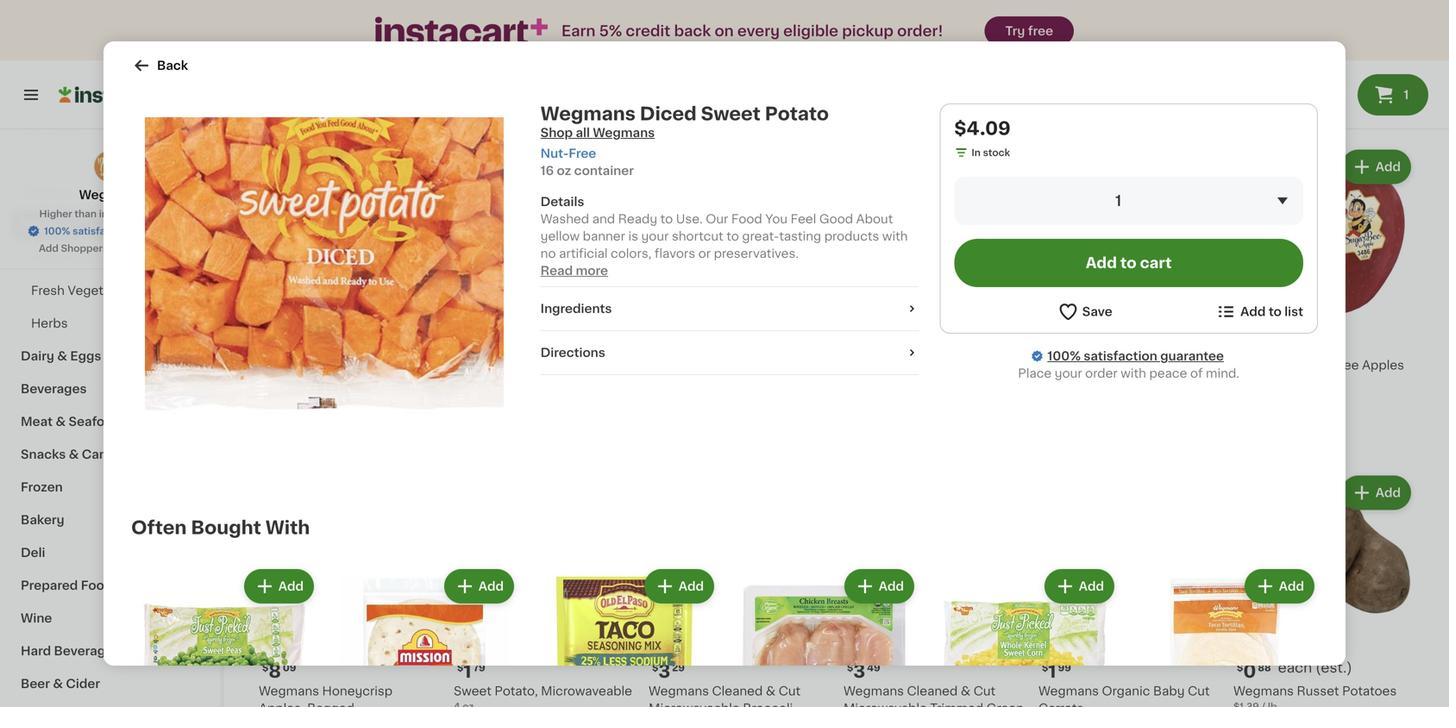 Task type: vqa. For each thing, say whether or not it's contained in the screenshot.
first package from right
yes



Task type: locate. For each thing, give the bounding box(es) containing it.
microwaveable right the potato,
[[541, 685, 632, 697]]

wegmans inside wegmans fresh cut tropical fruit bowl
[[844, 359, 904, 371]]

oz down nut-
[[557, 165, 571, 177]]

49 right 7
[[281, 337, 294, 347]]

1 vertical spatial your
[[1055, 367, 1082, 380]]

wegmans up microwavable
[[844, 685, 904, 697]]

or
[[698, 248, 711, 260]]

of
[[1190, 367, 1203, 380]]

$ 3 49 up microwavable
[[847, 662, 880, 681]]

beverages link
[[10, 373, 210, 405]]

100% down higher
[[44, 226, 70, 236]]

product group containing wegmans fresh cut tropical fruit bowl
[[844, 146, 1025, 441]]

$ inside $ 7 49
[[262, 337, 269, 347]]

food
[[731, 213, 762, 225]]

wegmans for wegmans diced sweet potato shop all wegmans nut-free 16 oz container
[[541, 105, 636, 123]]

lb right $3.49
[[1270, 376, 1280, 386]]

$ inside $ 1 99
[[1042, 663, 1048, 673]]

$ up lemons
[[262, 337, 269, 347]]

bagged inside wegmans organic bagged lemons 2 lb bag
[[374, 359, 421, 371]]

0 horizontal spatial your
[[641, 230, 669, 242]]

guarantee up of
[[1160, 350, 1224, 362]]

to
[[660, 213, 673, 225], [727, 230, 739, 242], [136, 244, 146, 253], [1120, 256, 1137, 270], [1269, 306, 1282, 318]]

cleaned for microwavable
[[907, 685, 958, 697]]

1 horizontal spatial guarantee
[[1160, 350, 1224, 362]]

with down 100% satisfaction guarantee link
[[1121, 367, 1146, 380]]

read more button
[[541, 262, 608, 279]]

wegmans inside wegmans organic baby cut carrots
[[1039, 685, 1099, 697]]

$ 7 49
[[262, 336, 294, 355]]

tomatoes
[[543, 359, 603, 371]]

save
[[148, 244, 171, 253]]

your inside details washed and ready to use.  our food you feel good about yellow banner is your shortcut to great-tasting products with no artificial colors, flavors or preservatives. read more
[[641, 230, 669, 242]]

99
[[1058, 663, 1071, 673]]

about left 2.3
[[844, 119, 873, 129]]

package right 2.3
[[910, 119, 951, 129]]

wegmans for wegmans
[[79, 189, 141, 201]]

fresh up chunks,
[[1102, 359, 1136, 371]]

0 horizontal spatial with
[[882, 230, 908, 242]]

wegmans up carrots
[[1039, 685, 1099, 697]]

1 horizontal spatial microwaveable
[[649, 703, 740, 707]]

$ for wegmans honeycrisp apples, bagged
[[262, 663, 269, 673]]

49
[[281, 337, 294, 347], [477, 337, 490, 347], [867, 663, 880, 673]]

lb right 2
[[267, 393, 276, 403]]

/ inside wegmans sugar bee apples $3.49 / lb
[[1264, 376, 1268, 386]]

$ left 29
[[652, 663, 658, 673]]

1 vertical spatial $ 3 49
[[847, 662, 880, 681]]

100% satisfaction guarantee link
[[1048, 348, 1224, 365]]

higher than in-store prices
[[39, 209, 170, 219]]

0 vertical spatial satisfaction
[[73, 226, 130, 236]]

$4.09 up wegmans
[[649, 105, 678, 115]]

$ for wegmans cleaned & cut microwavable trimmed gree
[[847, 663, 853, 673]]

instacart logo image
[[59, 85, 162, 105]]

0 horizontal spatial 16
[[454, 376, 464, 386]]

sweet right diced
[[701, 105, 761, 123]]

1 vertical spatial stock
[[512, 393, 539, 403]]

wegmans organic bagged lemons 2 lb bag
[[259, 359, 421, 403]]

fresh inside fresh vegetables link
[[31, 285, 65, 297]]

1 horizontal spatial bagged
[[374, 359, 421, 371]]

$0.88 each (estimated) element
[[1234, 660, 1415, 683]]

wegmans inside wegmans cleaned & cut microwaveable broccol
[[649, 685, 709, 697]]

1 vertical spatial guarantee
[[1160, 350, 1224, 362]]

satisfaction up place your order with peace of mind.
[[1084, 350, 1158, 362]]

each down list
[[1272, 335, 1306, 349]]

1 vertical spatial bagged
[[307, 703, 354, 707]]

fresh down $16.09 element
[[907, 359, 941, 371]]

wegmans diced sweet potato image
[[76, 0, 578, 442]]

stock
[[983, 148, 1010, 157], [512, 393, 539, 403]]

$4.09 for $4.09 / lb about 2.28 lb / package
[[649, 105, 678, 115]]

$ 3 49 for wegmans cleaned & cut microwavable trimmed gree
[[847, 662, 880, 681]]

each right the 88
[[1278, 661, 1312, 675]]

each (est.) up about 0.4 lb each
[[1272, 47, 1346, 61]]

microwaveable down 29
[[649, 703, 740, 707]]

directions button
[[541, 344, 919, 361]]

wegmans link
[[79, 150, 141, 204]]

0 horizontal spatial guarantee
[[133, 226, 183, 236]]

tasting
[[779, 230, 821, 242]]

carrots
[[1039, 703, 1084, 707]]

$ for wegmans organic bagged lemons
[[262, 337, 269, 347]]

with right the products
[[882, 230, 908, 242]]

each right the 0.4
[[1294, 102, 1317, 111]]

satisfaction inside button
[[73, 226, 130, 236]]

fresh inside wegmans fresh cut tropical fruit bowl
[[907, 359, 941, 371]]

lb
[[1283, 102, 1291, 111], [686, 105, 695, 115], [703, 119, 712, 129], [892, 119, 901, 129], [1270, 376, 1280, 386], [267, 393, 276, 403]]

eggs
[[70, 350, 101, 362]]

each (est.) up sugar
[[1272, 335, 1346, 349]]

0 horizontal spatial bagged
[[307, 703, 354, 707]]

& for beer
[[53, 678, 63, 690]]

1 vertical spatial each (est.)
[[1272, 335, 1346, 349]]

0 horizontal spatial stock
[[512, 393, 539, 403]]

fresh up herbs
[[31, 285, 65, 297]]

(est.)
[[1310, 47, 1346, 61], [1310, 335, 1346, 349], [1316, 661, 1352, 675]]

order
[[1085, 367, 1118, 380]]

lb right 2.3
[[892, 119, 901, 129]]

your right is
[[641, 230, 669, 242]]

1 horizontal spatial 49
[[477, 337, 490, 347]]

1 horizontal spatial sweet
[[701, 105, 761, 123]]

49 up organic roma tomatoes 16 oz
[[477, 337, 490, 347]]

1 vertical spatial 16
[[454, 376, 464, 386]]

0 horizontal spatial 100% satisfaction guarantee
[[44, 226, 183, 236]]

add shoppers club to save link
[[39, 242, 181, 255]]

/ right 2.3
[[903, 119, 907, 129]]

product group containing each (est.)
[[1234, 146, 1415, 417]]

credit
[[626, 24, 671, 38]]

good
[[819, 213, 853, 225]]

wegmans logo image
[[94, 150, 126, 183]]

0 horizontal spatial sweet
[[454, 685, 492, 697]]

0 vertical spatial with
[[882, 230, 908, 242]]

lb inside wegmans organic bagged lemons 2 lb bag
[[267, 393, 276, 403]]

/ up '2.28'
[[680, 105, 684, 115]]

(est.) up russet
[[1316, 661, 1352, 675]]

product group containing 0
[[1234, 472, 1415, 707]]

trimmed
[[930, 703, 983, 707]]

wegmans inside wegmans diced sweet potato shop all wegmans nut-free 16 oz container
[[541, 105, 636, 123]]

fresh fruits link
[[10, 242, 210, 274]]

2 package from the left
[[910, 119, 951, 129]]

& for meat
[[56, 416, 66, 428]]

$
[[262, 337, 269, 347], [457, 337, 464, 347], [1042, 337, 1048, 347], [262, 663, 269, 673], [457, 663, 464, 673], [652, 663, 658, 673], [847, 663, 853, 673], [1042, 663, 1048, 673], [1237, 663, 1243, 673]]

1 horizontal spatial cleaned
[[907, 685, 958, 697]]

sweet down $ 1 79
[[454, 685, 492, 697]]

produce
[[21, 219, 73, 231]]

in
[[972, 148, 981, 157]]

2 cleaned from the left
[[907, 685, 958, 697]]

vegetables
[[68, 285, 136, 297]]

$ 3 49 up many
[[457, 336, 490, 355]]

$ for sweet potato, microwaveable
[[457, 663, 464, 673]]

wegmans up apples,
[[259, 685, 319, 697]]

to left list
[[1269, 306, 1282, 318]]

1 horizontal spatial oz
[[557, 165, 571, 177]]

place
[[1018, 367, 1052, 380]]

0 horizontal spatial cleaned
[[712, 685, 763, 697]]

$ inside $ 3 29
[[652, 663, 658, 673]]

pickup
[[842, 24, 894, 38]]

1 vertical spatial with
[[1121, 367, 1146, 380]]

0 vertical spatial each (est.)
[[1272, 47, 1346, 61]]

cleaned inside wegmans cleaned & cut microwavable trimmed gree
[[907, 685, 958, 697]]

wegmans up all
[[541, 105, 636, 123]]

cleaned inside wegmans cleaned & cut microwaveable broccol
[[712, 685, 763, 697]]

wegmans up lemons
[[259, 359, 319, 371]]

/
[[680, 105, 684, 115], [715, 119, 719, 129], [903, 119, 907, 129], [1264, 376, 1268, 386]]

wegmans inside wegmans sugar bee apples $3.49 / lb
[[1234, 359, 1294, 371]]

product group
[[259, 0, 440, 132], [454, 0, 635, 132], [259, 146, 440, 405], [454, 146, 635, 408], [844, 146, 1025, 441], [1039, 146, 1220, 458], [1234, 146, 1415, 417], [1234, 472, 1415, 707], [131, 566, 317, 707], [331, 566, 518, 707], [531, 566, 718, 707], [732, 566, 918, 707], [932, 566, 1118, 707], [1132, 566, 1318, 707]]

deli
[[21, 547, 45, 559]]

prepared foods link
[[10, 569, 210, 602]]

0 horizontal spatial 3
[[464, 336, 476, 355]]

$ left 99
[[1042, 663, 1048, 673]]

$ for organic roma tomatoes
[[457, 337, 464, 347]]

ready
[[618, 213, 657, 225]]

wegmans inside wegmans organic bagged lemons 2 lb bag
[[259, 359, 319, 371]]

0 vertical spatial $ 3 49
[[457, 336, 490, 355]]

sweet potato, microwaveable
[[454, 685, 632, 697]]

1 horizontal spatial 100% satisfaction guarantee
[[1048, 350, 1224, 362]]

in-
[[99, 209, 112, 219]]

1 inside button
[[1404, 89, 1409, 101]]

wegmans inside wegmans cleaned & cut microwavable trimmed gree
[[844, 685, 904, 697]]

0 vertical spatial $4.09
[[649, 105, 678, 115]]

cut for wegmans cleaned & cut microwaveable broccol
[[779, 685, 801, 697]]

49 up microwavable
[[867, 663, 880, 673]]

0 vertical spatial 100%
[[44, 226, 70, 236]]

nut-
[[541, 148, 569, 160]]

1 vertical spatial microwaveable
[[649, 703, 740, 707]]

beverages
[[21, 383, 87, 395], [54, 645, 120, 657]]

$ left 79 on the bottom left
[[457, 663, 464, 673]]

0 vertical spatial guarantee
[[133, 226, 183, 236]]

$ 3 49 for organic roma tomatoes
[[457, 336, 490, 355]]

higher
[[39, 209, 72, 219]]

cut inside $ 11 wegmans fresh cut watermelon chunks, family pack
[[1139, 359, 1161, 371]]

0 horizontal spatial microwaveable
[[541, 685, 632, 697]]

1 horizontal spatial package
[[910, 119, 951, 129]]

8
[[269, 662, 281, 681]]

our
[[706, 213, 728, 225]]

/ right '2.28'
[[715, 119, 719, 129]]

100% inside 100% satisfaction guarantee button
[[44, 226, 70, 236]]

1 package from the left
[[721, 119, 762, 129]]

$ up place
[[1042, 337, 1048, 347]]

29
[[672, 663, 685, 673]]

earn 5% credit back on every eligible pickup order!
[[562, 24, 943, 38]]

wegmans up higher than in-store prices link
[[79, 189, 141, 201]]

guarantee up save
[[133, 226, 183, 236]]

microwaveable inside wegmans cleaned & cut microwaveable broccol
[[649, 703, 740, 707]]

2 vertical spatial each (est.)
[[1278, 661, 1352, 675]]

wegmans for wegmans honeycrisp apples, bagged
[[259, 685, 319, 697]]

bakery link
[[10, 504, 210, 537]]

your up pack
[[1055, 367, 1082, 380]]

cut inside wegmans cleaned & cut microwaveable broccol
[[779, 685, 801, 697]]

wegmans for wegmans sugar bee apples $3.49 / lb
[[1234, 359, 1294, 371]]

apples
[[1362, 359, 1404, 371]]

lb up '2.28'
[[686, 105, 695, 115]]

wegmans up $3.49
[[1234, 359, 1294, 371]]

wegmans down $ 0 88 on the bottom right of page
[[1234, 685, 1294, 697]]

0 vertical spatial beverages
[[21, 383, 87, 395]]

watermelon
[[1039, 377, 1112, 389]]

49 inside $ 7 49
[[281, 337, 294, 347]]

0 vertical spatial 100% satisfaction guarantee
[[44, 226, 183, 236]]

2.3
[[875, 119, 890, 129]]

$ inside $ 0 88
[[1237, 663, 1243, 673]]

1 vertical spatial $4.09
[[954, 119, 1011, 138]]

1 horizontal spatial 16
[[541, 165, 554, 177]]

cut inside wegmans organic baby cut carrots
[[1188, 685, 1210, 697]]

0 vertical spatial bagged
[[374, 359, 421, 371]]

$ up organic roma tomatoes 16 oz
[[457, 337, 464, 347]]

fresh inside $ 11 wegmans fresh cut watermelon chunks, family pack
[[1102, 359, 1136, 371]]

0 horizontal spatial oz
[[467, 376, 478, 386]]

$ left the 88
[[1237, 663, 1243, 673]]

wegmans inside wegmans honeycrisp apples, bagged
[[259, 685, 319, 697]]

3 left 29
[[658, 662, 670, 681]]

lb inside button
[[892, 119, 901, 129]]

1 horizontal spatial with
[[1121, 367, 1146, 380]]

$ for wegmans cleaned & cut microwaveable broccol
[[652, 663, 658, 673]]

1 inside field
[[1115, 194, 1122, 208]]

to left save
[[136, 244, 146, 253]]

oz inside wegmans diced sweet potato shop all wegmans nut-free 16 oz container
[[557, 165, 571, 177]]

0 vertical spatial stock
[[983, 148, 1010, 157]]

100% satisfaction guarantee
[[44, 226, 183, 236], [1048, 350, 1224, 362]]

wine
[[21, 612, 52, 625]]

beverages down dairy & eggs
[[21, 383, 87, 395]]

1 horizontal spatial satisfaction
[[1084, 350, 1158, 362]]

each inside "$0.88 each (estimated)" element
[[1278, 661, 1312, 675]]

100% satisfaction guarantee up place your order with peace of mind.
[[1048, 350, 1224, 362]]

0 horizontal spatial $ 3 49
[[457, 336, 490, 355]]

many in stock
[[471, 393, 539, 403]]

satisfaction
[[73, 226, 130, 236], [1084, 350, 1158, 362]]

eligible
[[783, 24, 839, 38]]

1 horizontal spatial 100%
[[1048, 350, 1081, 362]]

0 horizontal spatial satisfaction
[[73, 226, 130, 236]]

(est.) up sugar
[[1310, 335, 1346, 349]]

$ inside $ 1 79
[[457, 663, 464, 673]]

instacart plus icon image
[[375, 17, 548, 45]]

dairy & eggs
[[21, 350, 101, 362]]

(est.) up about 0.4 lb each
[[1310, 47, 1346, 61]]

(est.) inside "$0.88 each (estimated)" element
[[1316, 661, 1352, 675]]

3 inside product group
[[464, 336, 476, 355]]

None search field
[[247, 71, 755, 119]]

about left '2.28'
[[649, 119, 678, 129]]

each (est.)
[[1272, 47, 1346, 61], [1272, 335, 1346, 349], [1278, 661, 1352, 675]]

to left use.
[[660, 213, 673, 225]]

more
[[576, 265, 608, 277]]

wegmans up 'watermelon'
[[1039, 359, 1099, 371]]

bakery
[[21, 514, 64, 526]]

snacks
[[21, 449, 66, 461]]

0 horizontal spatial package
[[721, 119, 762, 129]]

wegmans
[[541, 105, 636, 123], [79, 189, 141, 201], [259, 359, 319, 371], [844, 359, 904, 371], [1039, 359, 1099, 371], [1234, 359, 1294, 371], [259, 685, 319, 697], [649, 685, 709, 697], [844, 685, 904, 697], [1039, 685, 1099, 697], [1234, 685, 1294, 697]]

0 vertical spatial sweet
[[701, 105, 761, 123]]

cleaned
[[712, 685, 763, 697], [907, 685, 958, 697]]

3 up many
[[464, 336, 476, 355]]

1 horizontal spatial $ 3 49
[[847, 662, 880, 681]]

0 horizontal spatial 100%
[[44, 226, 70, 236]]

satisfaction down higher than in-store prices
[[73, 226, 130, 236]]

$ inside $ 8 09
[[262, 663, 269, 673]]

0 horizontal spatial $4.09
[[649, 105, 678, 115]]

$4.09 up in
[[954, 119, 1011, 138]]

2 horizontal spatial 49
[[867, 663, 880, 673]]

wegmans down $ 3 29
[[649, 685, 709, 697]]

$ left 09
[[262, 663, 269, 673]]

bee
[[1335, 359, 1359, 371]]

100% satisfaction guarantee up the add shoppers club to save link
[[44, 226, 183, 236]]

service type group
[[777, 78, 959, 112]]

back
[[157, 60, 188, 72]]

fresh down produce
[[31, 252, 65, 264]]

2 vertical spatial (est.)
[[1316, 661, 1352, 675]]

$ for wegmans organic baby cut carrots
[[1042, 663, 1048, 673]]

/ right $3.49
[[1264, 376, 1268, 386]]

with inside details washed and ready to use.  our food you feel good about yellow banner is your shortcut to great-tasting products with no artificial colors, flavors or preservatives. read more
[[882, 230, 908, 242]]

100% up 'watermelon'
[[1048, 350, 1081, 362]]

1 horizontal spatial sponsored badge image
[[454, 118, 506, 128]]

and
[[592, 213, 615, 225]]

$4.09 inside $4.09 / lb about 2.28 lb / package
[[649, 105, 678, 115]]

recipes link
[[10, 176, 210, 209]]

about left the 0.4
[[1234, 102, 1262, 111]]

your
[[641, 230, 669, 242], [1055, 367, 1082, 380]]

meat & seafood link
[[10, 405, 210, 438]]

package right '2.28'
[[721, 119, 762, 129]]

beverages up cider at the bottom
[[54, 645, 120, 657]]

0 horizontal spatial 49
[[281, 337, 294, 347]]

& for snacks
[[69, 449, 79, 461]]

feel
[[791, 213, 816, 225]]

0 horizontal spatial sponsored badge image
[[259, 118, 311, 128]]

100% inside 100% satisfaction guarantee link
[[1048, 350, 1081, 362]]

& inside wegmans cleaned & cut microwaveable broccol
[[766, 685, 776, 697]]

wegmans for wegmans russet potatoes
[[1234, 685, 1294, 697]]

1 vertical spatial 100%
[[1048, 350, 1081, 362]]

about inside button
[[844, 119, 873, 129]]

1 vertical spatial oz
[[467, 376, 478, 386]]

2 horizontal spatial 3
[[853, 662, 865, 681]]

16 inside organic roma tomatoes 16 oz
[[454, 376, 464, 386]]

1 vertical spatial beverages
[[54, 645, 120, 657]]

1 horizontal spatial $4.09
[[954, 119, 1011, 138]]

sponsored badge image
[[259, 118, 311, 128], [454, 118, 506, 128]]

chunks,
[[1115, 377, 1164, 389]]

0 vertical spatial your
[[641, 230, 669, 242]]

fresh
[[31, 252, 65, 264], [31, 285, 65, 297], [907, 359, 941, 371], [1102, 359, 1136, 371]]

beer
[[21, 678, 50, 690]]

0 vertical spatial oz
[[557, 165, 571, 177]]

earn
[[562, 24, 596, 38]]

0 vertical spatial 16
[[541, 165, 554, 177]]

oz up many
[[467, 376, 478, 386]]

about up the products
[[856, 213, 893, 225]]

organic
[[261, 317, 300, 327], [455, 317, 495, 327], [322, 359, 370, 371], [454, 359, 502, 371], [1040, 644, 1080, 653], [1102, 685, 1150, 697]]

1 horizontal spatial 3
[[658, 662, 670, 681]]

wegmans cleaned & cut microwavable trimmed gree
[[844, 685, 1024, 707]]

$ up microwavable
[[847, 663, 853, 673]]

produce link
[[10, 209, 210, 242]]

each (est.) up wegmans russet potatoes
[[1278, 661, 1352, 675]]

1 cleaned from the left
[[712, 685, 763, 697]]

2
[[259, 393, 265, 403]]

wegmans up bowl
[[844, 359, 904, 371]]

details
[[541, 196, 584, 208]]

3 up microwavable
[[853, 662, 865, 681]]

& inside "link"
[[69, 449, 79, 461]]

49 for wegmans organic bagged lemons
[[281, 337, 294, 347]]

add shoppers club to save
[[39, 244, 171, 253]]

cut inside wegmans cleaned & cut microwavable trimmed gree
[[974, 685, 996, 697]]



Task type: describe. For each thing, give the bounding box(es) containing it.
wegmans honeycrisp apples, bagged
[[259, 685, 393, 707]]

$4.09 for $4.09
[[954, 119, 1011, 138]]

& for dairy
[[57, 350, 67, 362]]

$ 1 99
[[1042, 662, 1071, 681]]

stock inside product group
[[512, 393, 539, 403]]

wegmans for wegmans organic bagged lemons 2 lb bag
[[259, 359, 319, 371]]

0
[[1243, 662, 1256, 681]]

family
[[1167, 377, 1212, 389]]

flavors
[[655, 248, 695, 260]]

1 button
[[1358, 74, 1429, 116]]

potato,
[[495, 685, 538, 697]]

oz inside organic roma tomatoes 16 oz
[[467, 376, 478, 386]]

herbs link
[[10, 307, 210, 340]]

bowl
[[874, 377, 904, 389]]

3 for organic roma tomatoes
[[464, 336, 476, 355]]

1 vertical spatial sweet
[[454, 685, 492, 697]]

5%
[[599, 24, 622, 38]]

to left cart at top
[[1120, 256, 1137, 270]]

about 0.4 lb each
[[1234, 102, 1317, 111]]

product group containing 3
[[454, 146, 635, 408]]

product group containing 11
[[1039, 146, 1220, 458]]

cart
[[1140, 256, 1172, 270]]

organic inside organic roma tomatoes 16 oz
[[454, 359, 502, 371]]

higher than in-store prices link
[[39, 207, 181, 221]]

sweet inside wegmans diced sweet potato shop all wegmans nut-free 16 oz container
[[701, 105, 761, 123]]

back button
[[131, 55, 188, 76]]

3 for wegmans cleaned & cut microwavable trimmed gree
[[853, 662, 865, 681]]

hard
[[21, 645, 51, 657]]

& inside wegmans cleaned & cut microwavable trimmed gree
[[961, 685, 971, 697]]

place your order with peace of mind.
[[1018, 367, 1240, 380]]

100% satisfaction guarantee button
[[27, 221, 193, 238]]

shop
[[541, 127, 573, 139]]

7
[[269, 336, 279, 355]]

wegmans for wegmans cleaned & cut microwaveable broccol
[[649, 685, 709, 697]]

tropical
[[969, 359, 1017, 371]]

about inside details washed and ready to use.  our food you feel good about yellow banner is your shortcut to great-tasting products with no artificial colors, flavors or preservatives. read more
[[856, 213, 893, 225]]

0 vertical spatial (est.)
[[1310, 47, 1346, 61]]

product group containing 7
[[259, 146, 440, 405]]

about 2.3 lb / package
[[844, 119, 951, 129]]

back
[[674, 24, 711, 38]]

use.
[[676, 213, 703, 225]]

wegmans inside $ 11 wegmans fresh cut watermelon chunks, family pack
[[1039, 359, 1099, 371]]

bagged inside wegmans honeycrisp apples, bagged
[[307, 703, 354, 707]]

16 inside wegmans diced sweet potato shop all wegmans nut-free 16 oz container
[[541, 165, 554, 177]]

preservatives.
[[714, 248, 799, 260]]

$ 0 88
[[1237, 662, 1271, 681]]

each (est.) inside "$0.88 each (estimated)" element
[[1278, 661, 1352, 675]]

fresh inside fresh fruits link
[[31, 252, 65, 264]]

great-
[[742, 230, 779, 242]]

container
[[574, 165, 634, 177]]

1 horizontal spatial your
[[1055, 367, 1082, 380]]

washed
[[541, 213, 589, 225]]

lists link
[[10, 114, 210, 148]]

lb right the 0.4
[[1283, 102, 1291, 111]]

save button
[[1057, 301, 1113, 323]]

frozen
[[21, 481, 63, 493]]

organic inside wegmans organic bagged lemons 2 lb bag
[[322, 359, 370, 371]]

/ inside button
[[903, 119, 907, 129]]

recipes
[[21, 186, 71, 198]]

11
[[1048, 336, 1064, 355]]

09
[[283, 663, 296, 673]]

2 sponsored badge image from the left
[[454, 118, 506, 128]]

$3.49
[[1234, 376, 1262, 386]]

100% satisfaction guarantee inside button
[[44, 226, 183, 236]]

guarantee inside 100% satisfaction guarantee button
[[133, 226, 183, 236]]

49 for organic roma tomatoes
[[477, 337, 490, 347]]

yellow
[[541, 230, 580, 242]]

details washed and ready to use.  our food you feel good about yellow banner is your shortcut to great-tasting products with no artificial colors, flavors or preservatives. read more
[[541, 196, 908, 277]]

ingredients button
[[541, 300, 919, 317]]

prepared foods
[[21, 580, 119, 592]]

$ 3 29
[[652, 662, 685, 681]]

pack
[[1039, 394, 1073, 406]]

2.28
[[680, 119, 701, 129]]

wegmans for wegmans fresh cut tropical fruit bowl
[[844, 359, 904, 371]]

0.4
[[1265, 102, 1280, 111]]

often bought with
[[131, 519, 310, 537]]

$ inside $ 11 wegmans fresh cut watermelon chunks, family pack
[[1042, 337, 1048, 347]]

88
[[1258, 663, 1271, 673]]

fresh fruits
[[31, 252, 102, 264]]

deli link
[[10, 537, 210, 569]]

save
[[1082, 306, 1113, 318]]

prepared
[[21, 580, 78, 592]]

cut inside wegmans fresh cut tropical fruit bowl
[[944, 359, 966, 371]]

1 field
[[954, 177, 1303, 225]]

49 for wegmans cleaned & cut microwavable trimmed gree
[[867, 663, 880, 673]]

try
[[1005, 25, 1025, 37]]

lemons
[[259, 377, 307, 389]]

package inside $4.09 / lb about 2.28 lb / package
[[721, 119, 762, 129]]

you
[[765, 213, 788, 225]]

shortcut
[[672, 230, 723, 242]]

wegmans cleaned & cut microwaveable broccol
[[649, 685, 801, 707]]

than
[[75, 209, 97, 219]]

meat
[[21, 416, 53, 428]]

add to list button
[[1216, 301, 1303, 323]]

try free
[[1005, 25, 1053, 37]]

1 horizontal spatial stock
[[983, 148, 1010, 157]]

$4.09 / lb about 2.28 lb / package
[[649, 105, 762, 129]]

cut for wegmans organic baby cut carrots
[[1188, 685, 1210, 697]]

russet
[[1297, 685, 1339, 697]]

1 vertical spatial (est.)
[[1310, 335, 1346, 349]]

peace
[[1149, 367, 1187, 380]]

$16.09 element
[[844, 334, 1025, 357]]

add to cart button
[[954, 239, 1303, 287]]

0 vertical spatial microwaveable
[[541, 685, 632, 697]]

frozen link
[[10, 471, 210, 504]]

organic inside wegmans organic baby cut carrots
[[1102, 685, 1150, 697]]

wegmans fresh cut tropical fruit bowl button
[[844, 146, 1025, 426]]

wegmans for wegmans organic baby cut carrots
[[1039, 685, 1099, 697]]

microwavable
[[844, 703, 927, 707]]

3 for wegmans cleaned & cut microwaveable broccol
[[658, 662, 670, 681]]

each up about 0.4 lb each
[[1272, 47, 1306, 61]]

is
[[628, 230, 638, 242]]

many
[[471, 393, 498, 403]]

products
[[824, 230, 879, 242]]

bought
[[191, 519, 261, 537]]

wegmans russet potatoes
[[1234, 685, 1397, 697]]

to down food
[[727, 230, 739, 242]]

beer & cider
[[21, 678, 100, 690]]

1 sponsored badge image from the left
[[259, 118, 311, 128]]

wegmans for wegmans cleaned & cut microwavable trimmed gree
[[844, 685, 904, 697]]

lb right '2.28'
[[703, 119, 712, 129]]

cut for wegmans cleaned & cut microwavable trimmed gree
[[974, 685, 996, 697]]

cleaned for microwaveable
[[712, 685, 763, 697]]

club
[[110, 244, 133, 253]]

1 vertical spatial 100% satisfaction guarantee
[[1048, 350, 1224, 362]]

1 vertical spatial satisfaction
[[1084, 350, 1158, 362]]

bag
[[279, 393, 297, 403]]

package inside button
[[910, 119, 951, 129]]

guarantee inside 100% satisfaction guarantee link
[[1160, 350, 1224, 362]]

lb inside wegmans sugar bee apples $3.49 / lb
[[1270, 376, 1280, 386]]

about inside $4.09 / lb about 2.28 lb / package
[[649, 119, 678, 129]]



